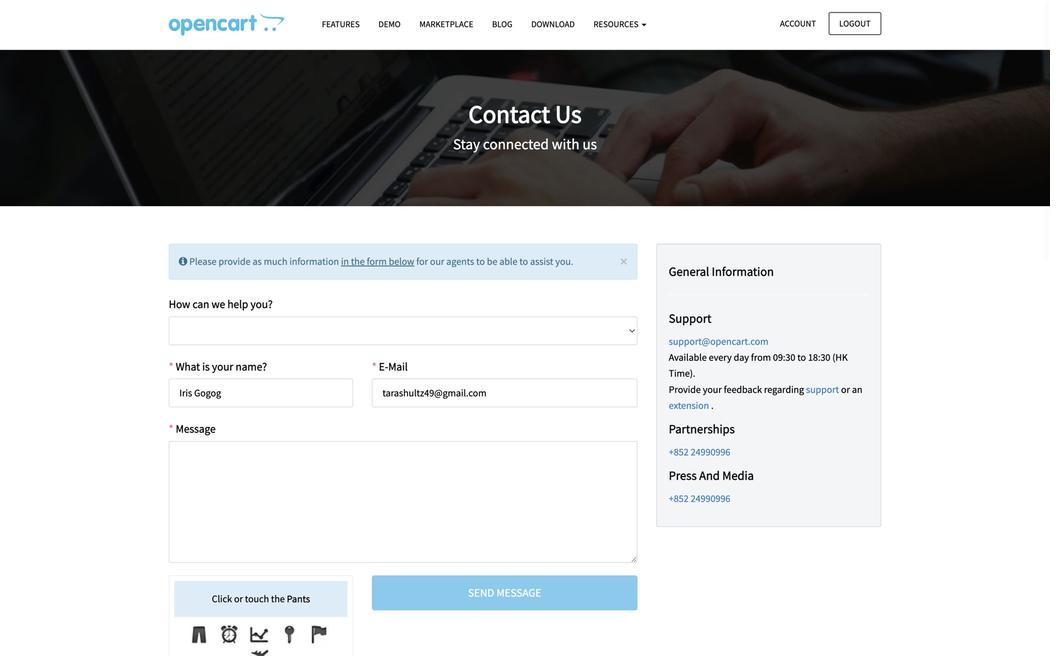 Task type: locate. For each thing, give the bounding box(es) containing it.
extension
[[669, 400, 710, 412]]

+852 24990996 link
[[669, 446, 731, 459], [669, 493, 731, 505]]

1 vertical spatial message
[[497, 586, 542, 601]]

message
[[176, 422, 216, 436], [497, 586, 542, 601]]

opencart - contact image
[[169, 13, 285, 36]]

support@opencart.com available every day from 09:30 to 18:30 (hk time). provide your feedback regarding support or an extension .
[[669, 336, 863, 412]]

+852 24990996 down partnerships
[[669, 446, 731, 459]]

media
[[723, 468, 754, 484]]

blog link
[[483, 13, 522, 35]]

1 horizontal spatial or
[[842, 384, 851, 396]]

or right click
[[234, 593, 243, 606]]

1 vertical spatial +852 24990996
[[669, 493, 731, 505]]

2 horizontal spatial to
[[798, 352, 807, 364]]

24990996 up press and media
[[691, 446, 731, 459]]

send message button
[[372, 576, 638, 611]]

demo
[[379, 18, 401, 30]]

1 vertical spatial your
[[703, 384, 722, 396]]

an
[[853, 384, 863, 396]]

0 vertical spatial or
[[842, 384, 851, 396]]

0 vertical spatial 24990996
[[691, 446, 731, 459]]

1 horizontal spatial your
[[703, 384, 722, 396]]

general information
[[669, 264, 774, 280]]

1 24990996 from the top
[[691, 446, 731, 459]]

information
[[712, 264, 774, 280]]

assist
[[530, 255, 554, 268]]

can
[[193, 297, 209, 312]]

the
[[351, 255, 365, 268], [271, 593, 285, 606]]

24990996
[[691, 446, 731, 459], [691, 493, 731, 505]]

to left be at the left
[[477, 255, 485, 268]]

features
[[322, 18, 360, 30]]

our
[[430, 255, 445, 268]]

1 vertical spatial +852
[[669, 493, 689, 505]]

your up .
[[703, 384, 722, 396]]

+852 24990996 link down partnerships
[[669, 446, 731, 459]]

the left "pants"
[[271, 593, 285, 606]]

2 +852 24990996 from the top
[[669, 493, 731, 505]]

support@opencart.com link
[[669, 336, 769, 348]]

to
[[477, 255, 485, 268], [520, 255, 528, 268], [798, 352, 807, 364]]

2 +852 from the top
[[669, 493, 689, 505]]

your
[[212, 360, 233, 374], [703, 384, 722, 396]]

you?
[[251, 297, 273, 312]]

0 vertical spatial +852
[[669, 446, 689, 459]]

1 horizontal spatial to
[[520, 255, 528, 268]]

in
[[341, 255, 349, 268]]

resources link
[[585, 13, 656, 35]]

we
[[212, 297, 225, 312]]

you.
[[556, 255, 574, 268]]

to inside support@opencart.com available every day from 09:30 to 18:30 (hk time). provide your feedback regarding support or an extension .
[[798, 352, 807, 364]]

0 vertical spatial your
[[212, 360, 233, 374]]

+852
[[669, 446, 689, 459], [669, 493, 689, 505]]

What is your name? text field
[[169, 379, 353, 408]]

or left the an
[[842, 384, 851, 396]]

24990996 for second +852 24990996 link from the top
[[691, 493, 731, 505]]

contact us stay connected with us
[[453, 98, 597, 154]]

+852 down press
[[669, 493, 689, 505]]

blog
[[492, 18, 513, 30]]

1 vertical spatial 24990996
[[691, 493, 731, 505]]

+852 up press
[[669, 446, 689, 459]]

0 vertical spatial +852 24990996
[[669, 446, 731, 459]]

download link
[[522, 13, 585, 35]]

as
[[253, 255, 262, 268]]

1 vertical spatial +852 24990996 link
[[669, 493, 731, 505]]

18:30
[[809, 352, 831, 364]]

24990996 down press and media
[[691, 493, 731, 505]]

form
[[367, 255, 387, 268]]

+852 24990996 link down and
[[669, 493, 731, 505]]

account link
[[770, 12, 827, 35]]

+852 24990996 down and
[[669, 493, 731, 505]]

the right 'in'
[[351, 255, 365, 268]]

us
[[555, 98, 582, 130]]

e-
[[379, 360, 389, 374]]

your right is
[[212, 360, 233, 374]]

resources
[[594, 18, 641, 30]]

name?
[[236, 360, 267, 374]]

0 vertical spatial the
[[351, 255, 365, 268]]

1 +852 24990996 from the top
[[669, 446, 731, 459]]

to left the 18:30 on the right
[[798, 352, 807, 364]]

stay
[[453, 135, 480, 154]]

1 +852 24990996 link from the top
[[669, 446, 731, 459]]

E-Mail text field
[[372, 379, 638, 408]]

press
[[669, 468, 697, 484]]

24990996 for first +852 24990996 link
[[691, 446, 731, 459]]

+852 24990996
[[669, 446, 731, 459], [669, 493, 731, 505]]

0 vertical spatial +852 24990996 link
[[669, 446, 731, 459]]

every
[[709, 352, 732, 364]]

0 horizontal spatial the
[[271, 593, 285, 606]]

0 horizontal spatial message
[[176, 422, 216, 436]]

agents
[[447, 255, 475, 268]]

2 24990996 from the top
[[691, 493, 731, 505]]

1 vertical spatial the
[[271, 593, 285, 606]]

contact
[[469, 98, 550, 130]]

marketplace
[[420, 18, 474, 30]]

provide
[[669, 384, 701, 396]]

to right able in the left of the page
[[520, 255, 528, 268]]

1 horizontal spatial message
[[497, 586, 542, 601]]

0 horizontal spatial or
[[234, 593, 243, 606]]

1 +852 from the top
[[669, 446, 689, 459]]

or
[[842, 384, 851, 396], [234, 593, 243, 606]]



Task type: describe. For each thing, give the bounding box(es) containing it.
+852 for first +852 24990996 link
[[669, 446, 689, 459]]

be
[[487, 255, 498, 268]]

download
[[532, 18, 575, 30]]

or inside support@opencart.com available every day from 09:30 to 18:30 (hk time). provide your feedback regarding support or an extension .
[[842, 384, 851, 396]]

(hk
[[833, 352, 848, 364]]

demo link
[[369, 13, 410, 35]]

feedback
[[724, 384, 763, 396]]

send
[[468, 586, 495, 601]]

time).
[[669, 368, 696, 380]]

your inside support@opencart.com available every day from 09:30 to 18:30 (hk time). provide your feedback regarding support or an extension .
[[703, 384, 722, 396]]

is
[[202, 360, 210, 374]]

partnerships
[[669, 422, 735, 437]]

how can we help you?
[[169, 297, 273, 312]]

marketplace link
[[410, 13, 483, 35]]

e-mail
[[379, 360, 408, 374]]

.
[[712, 400, 714, 412]]

extension link
[[669, 400, 710, 412]]

1 horizontal spatial the
[[351, 255, 365, 268]]

for
[[417, 255, 428, 268]]

support link
[[807, 384, 840, 396]]

×
[[620, 252, 628, 271]]

what
[[176, 360, 200, 374]]

message inside button
[[497, 586, 542, 601]]

support
[[669, 311, 712, 326]]

pants
[[287, 593, 310, 606]]

Message text field
[[169, 442, 638, 564]]

+852 for second +852 24990996 link from the top
[[669, 493, 689, 505]]

what is your name?
[[176, 360, 267, 374]]

click or touch the pants
[[212, 593, 310, 606]]

general
[[669, 264, 710, 280]]

1 vertical spatial or
[[234, 593, 243, 606]]

please provide as much information in the form below for our agents to be able to assist you.
[[187, 255, 574, 268]]

us
[[583, 135, 597, 154]]

with
[[552, 135, 580, 154]]

and
[[700, 468, 720, 484]]

much
[[264, 255, 288, 268]]

help
[[228, 297, 248, 312]]

0 vertical spatial message
[[176, 422, 216, 436]]

logout
[[840, 18, 871, 29]]

2 +852 24990996 link from the top
[[669, 493, 731, 505]]

available
[[669, 352, 707, 364]]

how
[[169, 297, 190, 312]]

× button
[[620, 252, 628, 271]]

connected
[[483, 135, 549, 154]]

information
[[290, 255, 339, 268]]

press and media
[[669, 468, 754, 484]]

support
[[807, 384, 840, 396]]

support@opencart.com
[[669, 336, 769, 348]]

provide
[[219, 255, 251, 268]]

info circle image
[[179, 257, 187, 267]]

0 horizontal spatial to
[[477, 255, 485, 268]]

logout link
[[829, 12, 882, 35]]

features link
[[313, 13, 369, 35]]

please
[[189, 255, 217, 268]]

regarding
[[765, 384, 805, 396]]

touch
[[245, 593, 269, 606]]

account
[[781, 18, 817, 29]]

from
[[752, 352, 772, 364]]

day
[[734, 352, 750, 364]]

0 horizontal spatial your
[[212, 360, 233, 374]]

09:30
[[774, 352, 796, 364]]

able
[[500, 255, 518, 268]]

send message
[[468, 586, 542, 601]]

click
[[212, 593, 232, 606]]

mail
[[389, 360, 408, 374]]

below
[[389, 255, 415, 268]]



Task type: vqa. For each thing, say whether or not it's contained in the screenshot.
every
yes



